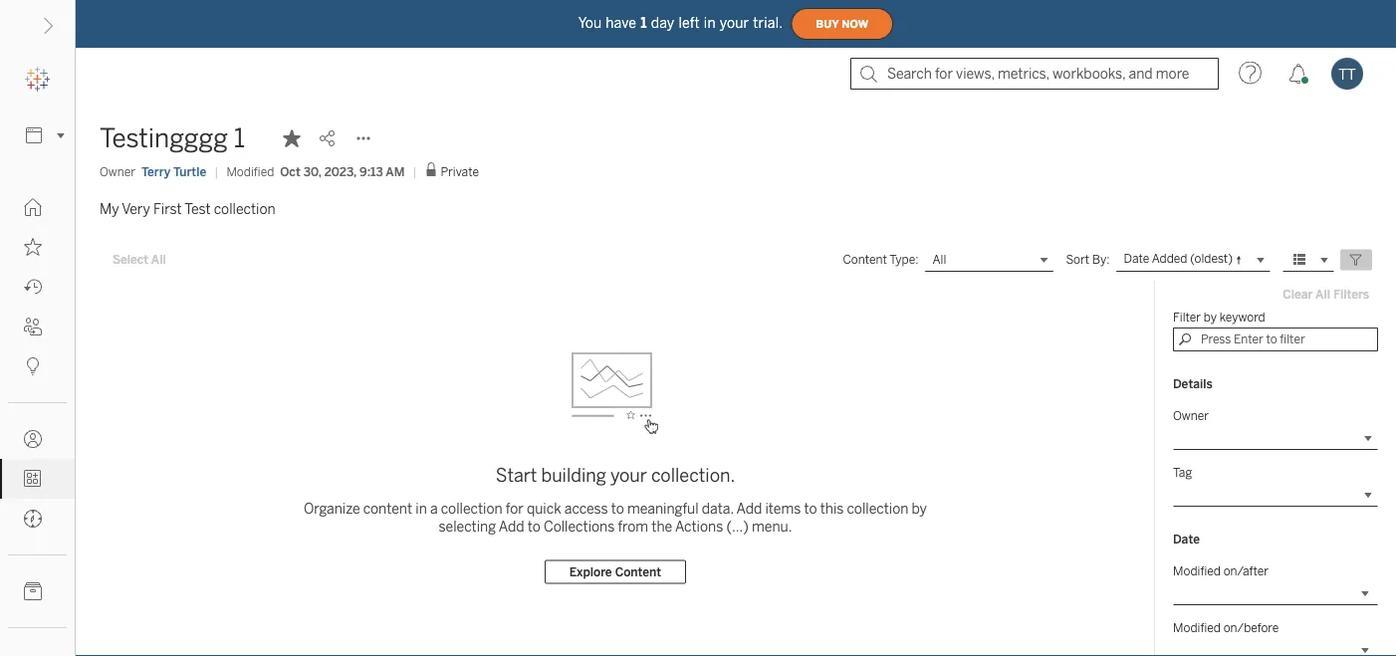 Task type: vqa. For each thing, say whether or not it's contained in the screenshot.
Modified on/before TEXT BOX
yes



Task type: describe. For each thing, give the bounding box(es) containing it.
list view image
[[1291, 251, 1309, 269]]

type:
[[890, 252, 919, 267]]

modified on/after
[[1174, 564, 1269, 578]]

navigation panel element
[[0, 60, 75, 656]]

sort by:
[[1066, 252, 1110, 267]]

all for select all
[[151, 253, 166, 267]]

Search for views, metrics, workbooks, and more text field
[[851, 58, 1219, 90]]

you
[[579, 15, 602, 31]]

organize content in a collection for quick access to meaningful data. add items to this collection by selecting add to collections from the actions (...) menu.
[[304, 501, 927, 535]]

modified for modified on/before
[[1174, 621, 1221, 635]]

modified for modified on/after
[[1174, 564, 1221, 578]]

1 horizontal spatial by
[[1204, 310, 1217, 324]]

0 vertical spatial add
[[737, 501, 762, 518]]

on/after
[[1224, 564, 1269, 578]]

1 horizontal spatial 1
[[641, 15, 647, 31]]

buy now button
[[791, 8, 894, 40]]

have
[[606, 15, 637, 31]]

explore
[[570, 565, 612, 580]]

quick
[[527, 501, 561, 518]]

by:
[[1093, 252, 1110, 267]]

start
[[496, 465, 537, 486]]

clear all filters button
[[1274, 283, 1379, 307]]

filter
[[1174, 310, 1202, 324]]

in inside organize content in a collection for quick access to meaningful data. add items to this collection by selecting add to collections from the actions (...) menu.
[[416, 501, 427, 518]]

2 horizontal spatial to
[[804, 501, 817, 518]]

1 horizontal spatial to
[[611, 501, 624, 518]]

trial.
[[753, 15, 783, 31]]

date for date
[[1174, 532, 1200, 547]]

0 vertical spatial in
[[704, 15, 716, 31]]

30,
[[304, 164, 321, 179]]

content inside button
[[615, 565, 662, 580]]

this
[[821, 501, 844, 518]]

by inside organize content in a collection for quick access to meaningful data. add items to this collection by selecting add to collections from the actions (...) menu.
[[912, 501, 927, 518]]

keyword
[[1220, 310, 1266, 324]]

clear all filters
[[1283, 288, 1370, 302]]

test
[[185, 201, 211, 217]]

Modified on/after text field
[[1174, 582, 1379, 606]]

terry
[[141, 164, 171, 179]]

turtle
[[173, 164, 206, 179]]

buy
[[816, 18, 839, 30]]

(...)
[[727, 519, 749, 535]]

details
[[1174, 377, 1213, 391]]

testingggg
[[100, 123, 228, 154]]

1 | from the left
[[214, 164, 219, 179]]

content
[[363, 501, 413, 518]]

very
[[122, 201, 150, 217]]

am
[[386, 164, 405, 179]]

start building your collection.
[[496, 465, 735, 486]]

tag
[[1174, 465, 1193, 480]]

9:13
[[360, 164, 383, 179]]

Modified on/before text field
[[1174, 639, 1379, 656]]

a
[[430, 501, 438, 518]]

collections
[[544, 519, 615, 535]]

private
[[441, 165, 479, 179]]

clear
[[1283, 288, 1313, 302]]

all button
[[925, 248, 1054, 272]]

explore content
[[570, 565, 662, 580]]



Task type: locate. For each thing, give the bounding box(es) containing it.
by right filter
[[1204, 310, 1217, 324]]

1 vertical spatial your
[[611, 465, 647, 486]]

0 vertical spatial modified
[[227, 164, 274, 179]]

collection up the selecting
[[441, 501, 503, 518]]

0 horizontal spatial owner
[[100, 164, 136, 179]]

2 horizontal spatial all
[[1316, 288, 1331, 302]]

your
[[720, 15, 749, 31], [611, 465, 647, 486]]

owner up my
[[100, 164, 136, 179]]

0 vertical spatial content
[[843, 252, 887, 267]]

owner
[[100, 164, 136, 179], [1174, 408, 1209, 423]]

all right type:
[[933, 253, 947, 267]]

content left type:
[[843, 252, 887, 267]]

added
[[1152, 252, 1188, 266]]

2 | from the left
[[413, 164, 417, 179]]

1 horizontal spatial all
[[933, 253, 947, 267]]

in
[[704, 15, 716, 31], [416, 501, 427, 518]]

0 horizontal spatial by
[[912, 501, 927, 518]]

to down 'quick'
[[528, 519, 541, 535]]

0 vertical spatial your
[[720, 15, 749, 31]]

organize
[[304, 501, 360, 518]]

0 horizontal spatial to
[[528, 519, 541, 535]]

modified left oct
[[227, 164, 274, 179]]

2 horizontal spatial collection
[[847, 501, 909, 518]]

modified left on/before in the bottom of the page
[[1174, 621, 1221, 635]]

date left added
[[1124, 252, 1150, 266]]

2023,
[[324, 164, 357, 179]]

actions
[[675, 519, 724, 535]]

Filter by keyword text field
[[1174, 328, 1379, 352]]

to
[[611, 501, 624, 518], [804, 501, 817, 518], [528, 519, 541, 535]]

items
[[765, 501, 801, 518]]

0 horizontal spatial all
[[151, 253, 166, 267]]

0 horizontal spatial 1
[[234, 123, 245, 154]]

0 vertical spatial owner
[[100, 164, 136, 179]]

filters
[[1334, 288, 1370, 302]]

date inside popup button
[[1124, 252, 1150, 266]]

selecting
[[439, 519, 496, 535]]

date for date added (oldest)
[[1124, 252, 1150, 266]]

for
[[506, 501, 524, 518]]

1 horizontal spatial in
[[704, 15, 716, 31]]

0 horizontal spatial |
[[214, 164, 219, 179]]

owner down details at bottom right
[[1174, 408, 1209, 423]]

filter by keyword
[[1174, 310, 1266, 324]]

collection for test
[[214, 201, 276, 217]]

1 horizontal spatial your
[[720, 15, 749, 31]]

in left a
[[416, 501, 427, 518]]

modified left on/after
[[1174, 564, 1221, 578]]

all right select
[[151, 253, 166, 267]]

0 vertical spatial by
[[1204, 310, 1217, 324]]

to up "from"
[[611, 501, 624, 518]]

date added (oldest)
[[1124, 252, 1233, 266]]

by right this
[[912, 501, 927, 518]]

|
[[214, 164, 219, 179], [413, 164, 417, 179]]

now
[[842, 18, 869, 30]]

1 up owner terry turtle | modified oct 30, 2023, 9:13 am |
[[234, 123, 245, 154]]

first
[[153, 201, 182, 217]]

add down for
[[499, 519, 525, 535]]

collection
[[214, 201, 276, 217], [441, 501, 503, 518], [847, 501, 909, 518]]

menu.
[[752, 519, 792, 535]]

owner for owner
[[1174, 408, 1209, 423]]

1 horizontal spatial owner
[[1174, 408, 1209, 423]]

select
[[113, 253, 149, 267]]

meaningful
[[628, 501, 699, 518]]

my
[[100, 201, 119, 217]]

(oldest)
[[1191, 252, 1233, 266]]

on/before
[[1224, 621, 1279, 635]]

1 vertical spatial add
[[499, 519, 525, 535]]

0 horizontal spatial in
[[416, 501, 427, 518]]

collection down owner terry turtle | modified oct 30, 2023, 9:13 am |
[[214, 201, 276, 217]]

all inside dropdown button
[[933, 253, 947, 267]]

1 vertical spatial by
[[912, 501, 927, 518]]

owner for owner terry turtle | modified oct 30, 2023, 9:13 am |
[[100, 164, 136, 179]]

building
[[541, 465, 607, 486]]

add
[[737, 501, 762, 518], [499, 519, 525, 535]]

my very first test collection
[[100, 201, 276, 217]]

| right "am"
[[413, 164, 417, 179]]

explore content button
[[545, 560, 687, 584]]

left
[[679, 15, 700, 31]]

from
[[618, 519, 649, 535]]

all for clear all filters
[[1316, 288, 1331, 302]]

by
[[1204, 310, 1217, 324], [912, 501, 927, 518]]

owner terry turtle | modified oct 30, 2023, 9:13 am |
[[100, 164, 417, 179]]

| right turtle
[[214, 164, 219, 179]]

data.
[[702, 501, 734, 518]]

oct
[[280, 164, 301, 179]]

in right left
[[704, 15, 716, 31]]

you have 1 day left in your trial.
[[579, 15, 783, 31]]

modified
[[227, 164, 274, 179], [1174, 564, 1221, 578], [1174, 621, 1221, 635]]

all right clear
[[1316, 288, 1331, 302]]

date
[[1124, 252, 1150, 266], [1174, 532, 1200, 547]]

your left trial.
[[720, 15, 749, 31]]

access
[[565, 501, 608, 518]]

collection for a
[[441, 501, 503, 518]]

1 horizontal spatial collection
[[441, 501, 503, 518]]

1 vertical spatial content
[[615, 565, 662, 580]]

0 horizontal spatial collection
[[214, 201, 276, 217]]

1 horizontal spatial content
[[843, 252, 887, 267]]

main navigation. press the up and down arrow keys to access links. element
[[0, 187, 75, 656]]

to left this
[[804, 501, 817, 518]]

1 left day
[[641, 15, 647, 31]]

0 vertical spatial 1
[[641, 15, 647, 31]]

1 vertical spatial 1
[[234, 123, 245, 154]]

add up "(...)"
[[737, 501, 762, 518]]

collection right this
[[847, 501, 909, 518]]

content
[[843, 252, 887, 267], [615, 565, 662, 580]]

buy now
[[816, 18, 869, 30]]

1 horizontal spatial add
[[737, 501, 762, 518]]

collection.
[[651, 465, 735, 486]]

1 horizontal spatial |
[[413, 164, 417, 179]]

0 horizontal spatial content
[[615, 565, 662, 580]]

1 horizontal spatial date
[[1174, 532, 1200, 547]]

0 horizontal spatial your
[[611, 465, 647, 486]]

content down "from"
[[615, 565, 662, 580]]

1 vertical spatial owner
[[1174, 408, 1209, 423]]

1 vertical spatial date
[[1174, 532, 1200, 547]]

day
[[651, 15, 675, 31]]

testingggg 1
[[100, 123, 245, 154]]

your up organize content in a collection for quick access to meaningful data. add items to this collection by selecting add to collections from the actions (...) menu.
[[611, 465, 647, 486]]

select all button
[[100, 248, 179, 272]]

content type:
[[843, 252, 919, 267]]

1 vertical spatial in
[[416, 501, 427, 518]]

0 horizontal spatial add
[[499, 519, 525, 535]]

terry turtle link
[[141, 163, 206, 181]]

modified on/before
[[1174, 621, 1279, 635]]

all
[[151, 253, 166, 267], [933, 253, 947, 267], [1316, 288, 1331, 302]]

select all
[[113, 253, 166, 267]]

1
[[641, 15, 647, 31], [234, 123, 245, 154]]

2 vertical spatial modified
[[1174, 621, 1221, 635]]

sort
[[1066, 252, 1090, 267]]

0 horizontal spatial date
[[1124, 252, 1150, 266]]

1 vertical spatial modified
[[1174, 564, 1221, 578]]

0 vertical spatial date
[[1124, 252, 1150, 266]]

date added (oldest) button
[[1116, 248, 1271, 272]]

date up modified on/after at the right bottom of page
[[1174, 532, 1200, 547]]

the
[[652, 519, 673, 535]]



